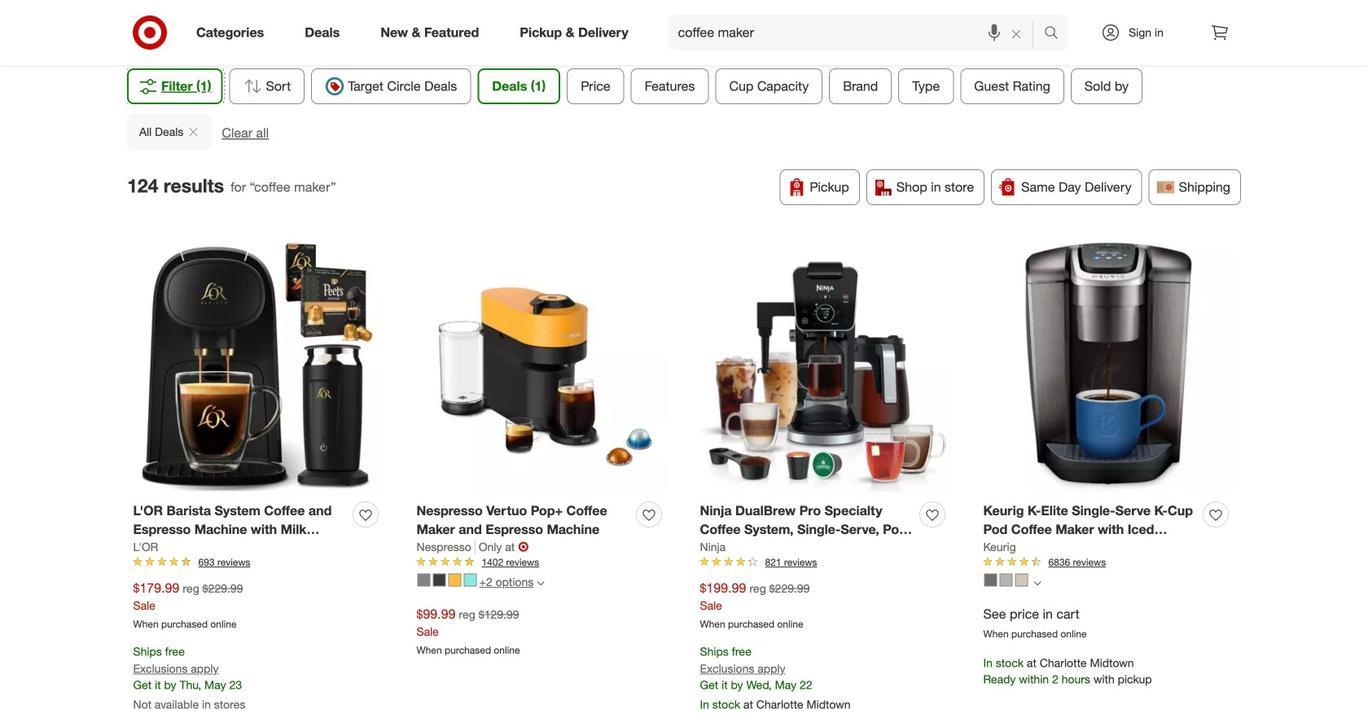 Task type: locate. For each thing, give the bounding box(es) containing it.
l'or barista system coffee and espresso machine with milk frother and 20 capsules image
[[133, 241, 385, 493], [133, 241, 385, 493]]

ninja dualbrew pro specialty coffee system, single-serve, pod, and 12-cup drip coffee maker -  cfp301 image
[[700, 241, 952, 493], [700, 241, 952, 493]]

nespresso vertuo pop+ coffee maker and espresso machine image
[[417, 241, 668, 493], [417, 241, 668, 493]]

What can we help you find? suggestions appear below search field
[[669, 15, 1049, 51]]

keurig k-elite single-serve k-cup pod coffee maker with iced coffee setting image
[[984, 241, 1235, 493], [984, 241, 1235, 493]]



Task type: describe. For each thing, give the bounding box(es) containing it.
mango yellow image
[[448, 574, 462, 587]]

all colors + 2 more colors element
[[537, 578, 544, 587]]

advertisement element
[[196, 0, 1173, 38]]

all colors + 2 more colors image
[[537, 580, 544, 587]]

mint image
[[464, 574, 477, 587]]

liquorice black image
[[433, 574, 446, 587]]

gray image
[[418, 574, 431, 587]]



Task type: vqa. For each thing, say whether or not it's contained in the screenshot.
Gray icon
yes



